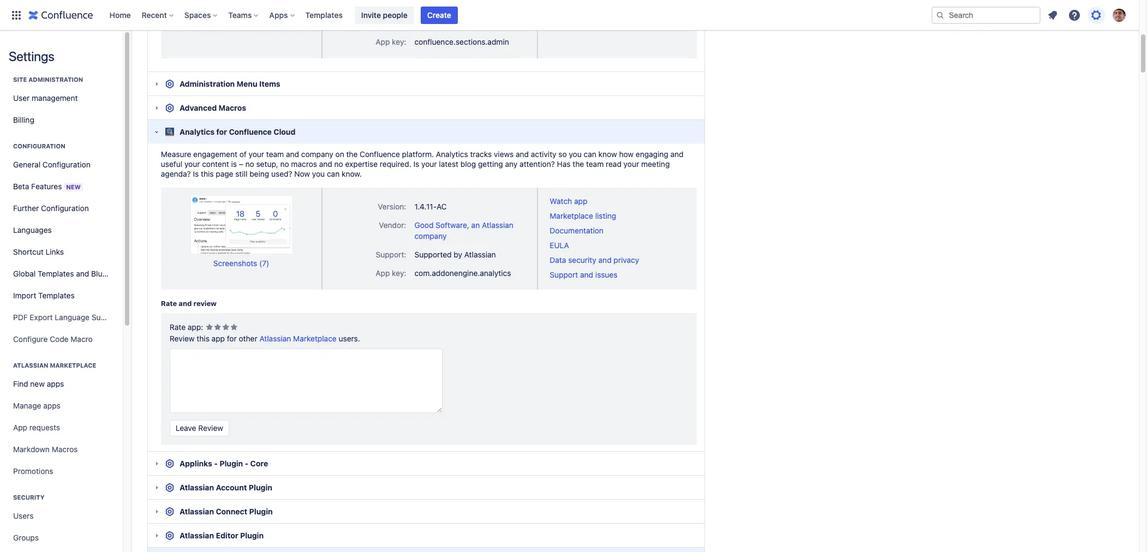 Task type: describe. For each thing, give the bounding box(es) containing it.
atlassian right other
[[260, 334, 291, 344]]

macros for markdown macros
[[52, 445, 78, 454]]

–
[[239, 160, 243, 169]]

cloud
[[274, 127, 296, 137]]

privacy
[[614, 256, 640, 265]]

3 out of 4 stars image
[[222, 323, 230, 334]]

atlassian right by
[[465, 250, 496, 260]]

requests
[[29, 423, 60, 432]]

promotions
[[13, 467, 53, 476]]

0 horizontal spatial you
[[312, 169, 325, 179]]

good software, an atlassian company
[[415, 221, 514, 241]]

measure engagement of your team and company on the confluence platform. analytics tracks views and activity so you can know how engaging and useful your content is – no setup, no macros and no expertise required. is your latest blog getting any attention? has the team read your meeting agenda? is this page still being used? now you can know.
[[161, 150, 684, 179]]

used?
[[271, 169, 292, 179]]

pdf export language support
[[13, 313, 120, 322]]

marketplace inside group
[[50, 362, 96, 369]]

company inside measure engagement of your team and company on the confluence platform. analytics tracks views and activity so you can know how engaging and useful your content is – no setup, no macros and no expertise required. is your latest blog getting any attention? has the team read your meeting agenda? is this page still being used? now you can know.
[[301, 150, 334, 159]]

global templates and blueprints
[[13, 269, 127, 278]]

still
[[236, 169, 248, 179]]

macro
[[71, 335, 93, 344]]

invite people button
[[355, 6, 414, 24]]

configure code macro link
[[9, 329, 114, 351]]

1 - from the left
[[214, 459, 218, 469]]

atlassian marketplace group
[[9, 351, 114, 486]]

an
[[472, 221, 480, 230]]

configuration group
[[9, 131, 127, 354]]

getting
[[478, 160, 503, 169]]

engagement
[[193, 150, 238, 159]]

blog
[[461, 160, 476, 169]]

administration menu items
[[180, 79, 280, 89]]

site administration group
[[9, 64, 114, 134]]

configuration for further
[[41, 204, 89, 213]]

0 vertical spatial the
[[346, 150, 358, 159]]

people
[[383, 10, 408, 19]]

languages link
[[9, 220, 114, 241]]

plugin for account
[[249, 483, 272, 493]]

review this app for other atlassian marketplace users.
[[170, 334, 360, 344]]

invite people
[[361, 10, 408, 19]]

user management link
[[9, 87, 114, 109]]

eula link
[[550, 241, 569, 250]]

atlassian editor plugin
[[180, 532, 264, 541]]

pdf
[[13, 313, 28, 322]]

platform.
[[402, 150, 434, 159]]

2 no from the left
[[280, 160, 289, 169]]

watch app marketplace listing documentation eula data security and privacy support and issues
[[550, 197, 640, 280]]

administration
[[28, 76, 83, 83]]

views
[[494, 150, 514, 159]]

user management
[[13, 93, 78, 103]]

export
[[30, 313, 53, 322]]

teams button
[[225, 6, 263, 24]]

security group
[[9, 483, 114, 553]]

settings
[[9, 49, 54, 64]]

help icon image
[[1069, 8, 1082, 22]]

templates inside global element
[[306, 10, 343, 19]]

teams
[[228, 10, 252, 19]]

issues
[[596, 270, 618, 280]]

support:
[[376, 250, 407, 260]]

good software, an atlassian company link
[[415, 221, 514, 241]]

confluence inside measure engagement of your team and company on the confluence platform. analytics tracks views and activity so you can know how engaging and useful your content is – no setup, no macros and no expertise required. is your latest blog getting any attention? has the team read your meeting agenda? is this page still being used? now you can know.
[[360, 150, 400, 159]]

attention?
[[520, 160, 555, 169]]

0 horizontal spatial can
[[327, 169, 340, 179]]

applinks - plugin - core
[[180, 459, 268, 469]]

1.4.11-
[[415, 202, 437, 212]]

and left review
[[179, 299, 192, 308]]

global
[[13, 269, 36, 278]]

required.
[[380, 160, 412, 169]]

2 - from the left
[[245, 459, 249, 469]]

on
[[336, 150, 344, 159]]

support inside pdf export language support link
[[92, 313, 120, 322]]

groups
[[13, 533, 39, 543]]

this inside measure engagement of your team and company on the confluence platform. analytics tracks views and activity so you can know how engaging and useful your content is – no setup, no macros and no expertise required. is your latest blog getting any attention? has the team read your meeting agenda? is this page still being used? now you can know.
[[201, 169, 214, 179]]

and up macros
[[286, 150, 299, 159]]

1 vertical spatial app
[[212, 334, 225, 344]]

plugin for -
[[220, 459, 243, 469]]

core
[[250, 459, 268, 469]]

atlassian marketplace
[[13, 362, 96, 369]]

your down measure
[[185, 160, 200, 169]]

spaces button
[[181, 6, 222, 24]]

0 horizontal spatial team
[[266, 150, 284, 159]]

good
[[415, 221, 434, 230]]

spaces
[[184, 10, 211, 19]]

leave review
[[176, 424, 223, 433]]

recent
[[142, 10, 167, 19]]

app inside the "atlassian marketplace" group
[[13, 423, 27, 432]]

watch app link
[[550, 197, 588, 206]]

invite
[[361, 10, 381, 19]]

measure
[[161, 150, 191, 159]]

vendor: for good software, an atlassian company
[[379, 221, 407, 230]]

screenshots (7) link
[[191, 196, 292, 269]]

any
[[505, 160, 518, 169]]

1 no from the left
[[245, 160, 254, 169]]

features
[[31, 182, 62, 191]]

plugin for connect
[[249, 508, 273, 517]]

app inside watch app marketplace listing documentation eula data security and privacy support and issues
[[574, 197, 588, 206]]

atlassian right people
[[415, 18, 446, 28]]

0 vertical spatial analytics
[[180, 127, 215, 137]]

1 vertical spatial review
[[198, 424, 223, 433]]

beta
[[13, 182, 29, 191]]

app for confluence.sections.admin
[[376, 37, 390, 46]]

company inside good software, an atlassian company
[[415, 232, 447, 241]]

macros
[[291, 160, 317, 169]]

manage apps
[[13, 401, 61, 411]]

find new apps
[[13, 379, 64, 389]]

1 vertical spatial is
[[193, 169, 199, 179]]

marketplace inside watch app marketplace listing documentation eula data security and privacy support and issues
[[550, 212, 594, 221]]

apps
[[269, 10, 288, 19]]

1 horizontal spatial is
[[414, 160, 420, 169]]

key: for confluence.sections.admin
[[392, 37, 407, 46]]

advanced
[[180, 103, 217, 113]]

and right macros
[[319, 160, 332, 169]]

1 vertical spatial this
[[197, 334, 210, 344]]

app:
[[188, 323, 203, 332]]

import templates link
[[9, 285, 114, 307]]

atlassian up 'atlassian editor plugin'
[[180, 508, 214, 517]]

know.
[[342, 169, 362, 179]]

1.4.11-ac
[[415, 202, 447, 212]]

app key: for confluence.sections.admin
[[376, 37, 407, 46]]

atlassian link
[[415, 18, 446, 28]]

atlassian left editor
[[180, 532, 214, 541]]

atlassian marketplace link
[[260, 334, 337, 344]]

general configuration
[[13, 160, 90, 169]]

templates link
[[302, 6, 346, 24]]

eula
[[550, 241, 569, 250]]

shortcut
[[13, 247, 44, 257]]

atlassian inside group
[[13, 362, 48, 369]]

by
[[454, 250, 463, 260]]

your right of
[[249, 150, 264, 159]]

plugin for editor
[[240, 532, 264, 541]]

key: for com.addonengine.analytics
[[392, 269, 407, 278]]

notification icon image
[[1047, 8, 1060, 22]]



Task type: locate. For each thing, give the bounding box(es) containing it.
home
[[109, 10, 131, 19]]

beta features new
[[13, 182, 81, 191]]

billing link
[[9, 109, 114, 131]]

1 horizontal spatial you
[[569, 150, 582, 159]]

1 horizontal spatial analytics
[[436, 150, 468, 159]]

marketplace up find new apps link
[[50, 362, 96, 369]]

configuration inside "link"
[[43, 160, 90, 169]]

you right now
[[312, 169, 325, 179]]

and left blueprints
[[76, 269, 89, 278]]

review right leave
[[198, 424, 223, 433]]

2 horizontal spatial marketplace
[[550, 212, 594, 221]]

1 key: from the top
[[392, 37, 407, 46]]

1 vertical spatial analytics
[[436, 150, 468, 159]]

2 vertical spatial app
[[13, 423, 27, 432]]

0 vertical spatial this
[[201, 169, 214, 179]]

0 horizontal spatial support
[[92, 313, 120, 322]]

the right on
[[346, 150, 358, 159]]

apps up requests on the left bottom of page
[[43, 401, 61, 411]]

analytics for confluence cloud
[[180, 127, 296, 137]]

None text field
[[170, 349, 443, 413]]

vendor: for atlassian
[[379, 18, 407, 28]]

leave
[[176, 424, 196, 433]]

analytics down advanced
[[180, 127, 215, 137]]

page
[[216, 169, 233, 179]]

macros down app requests link
[[52, 445, 78, 454]]

1 vertical spatial templates
[[38, 269, 74, 278]]

1 horizontal spatial -
[[245, 459, 249, 469]]

0 vertical spatial can
[[584, 150, 597, 159]]

- left the core
[[245, 459, 249, 469]]

security
[[13, 494, 45, 501]]

0 horizontal spatial marketplace
[[50, 362, 96, 369]]

can left know.
[[327, 169, 340, 179]]

1 vertical spatial team
[[586, 160, 604, 169]]

new
[[30, 379, 45, 389]]

app down support:
[[376, 269, 390, 278]]

editor
[[216, 532, 238, 541]]

app key:
[[376, 37, 407, 46], [376, 269, 407, 278]]

0 horizontal spatial macros
[[52, 445, 78, 454]]

0 horizontal spatial no
[[245, 160, 254, 169]]

and up any in the top of the page
[[516, 150, 529, 159]]

1 vertical spatial company
[[415, 232, 447, 241]]

and right engaging
[[671, 150, 684, 159]]

app down invite people button in the top left of the page
[[376, 37, 390, 46]]

- right "applinks"
[[214, 459, 218, 469]]

banner
[[0, 0, 1140, 31]]

1 horizontal spatial company
[[415, 232, 447, 241]]

analytics inside measure engagement of your team and company on the confluence platform. analytics tracks views and activity so you can know how engaging and useful your content is – no setup, no macros and no expertise required. is your latest blog getting any attention? has the team read your meeting agenda? is this page still being used? now you can know.
[[436, 150, 468, 159]]

macros inside markdown macros link
[[52, 445, 78, 454]]

general configuration link
[[9, 154, 114, 176]]

app key: for com.addonengine.analytics
[[376, 269, 407, 278]]

configure code macro
[[13, 335, 93, 344]]

users
[[13, 512, 34, 521]]

read
[[606, 160, 622, 169]]

0 vertical spatial review
[[170, 334, 195, 344]]

no right –
[[245, 160, 254, 169]]

2 vendor: from the top
[[379, 221, 407, 230]]

0 vertical spatial key:
[[392, 37, 407, 46]]

support down data
[[550, 270, 578, 280]]

1 vertical spatial can
[[327, 169, 340, 179]]

Search field
[[932, 6, 1041, 24]]

key: down support:
[[392, 269, 407, 278]]

apps
[[47, 379, 64, 389], [43, 401, 61, 411]]

2 app key: from the top
[[376, 269, 407, 278]]

plugin up account at the left of page
[[220, 459, 243, 469]]

templates down links on the left top of page
[[38, 269, 74, 278]]

1 app key: from the top
[[376, 37, 407, 46]]

vendor: down version:
[[379, 221, 407, 230]]

1 out of 4 stars image
[[205, 323, 214, 334]]

0 vertical spatial support
[[550, 270, 578, 280]]

your
[[249, 150, 264, 159], [185, 160, 200, 169], [422, 160, 437, 169], [624, 160, 640, 169]]

now
[[294, 169, 310, 179]]

configuration up general
[[13, 143, 65, 150]]

and
[[286, 150, 299, 159], [516, 150, 529, 159], [671, 150, 684, 159], [319, 160, 332, 169], [599, 256, 612, 265], [76, 269, 89, 278], [580, 270, 594, 280], [179, 299, 192, 308]]

1 vertical spatial the
[[573, 160, 584, 169]]

configuration up languages link
[[41, 204, 89, 213]]

0 vertical spatial app key:
[[376, 37, 407, 46]]

is right agenda?
[[193, 169, 199, 179]]

0 horizontal spatial analytics
[[180, 127, 215, 137]]

management
[[32, 93, 78, 103]]

configuration for general
[[43, 160, 90, 169]]

key: down people
[[392, 37, 407, 46]]

setup,
[[256, 160, 278, 169]]

0 vertical spatial vendor:
[[379, 18, 407, 28]]

app down 2 out of 4 stars icon in the left of the page
[[212, 334, 225, 344]]

no up used?
[[280, 160, 289, 169]]

your down platform.
[[422, 160, 437, 169]]

company up macros
[[301, 150, 334, 159]]

support up macro
[[92, 313, 120, 322]]

atlassian account plugin
[[180, 483, 272, 493]]

0 vertical spatial confluence
[[229, 127, 272, 137]]

find new apps link
[[9, 373, 114, 395]]

marketplace left users.
[[293, 334, 337, 344]]

0 horizontal spatial app
[[212, 334, 225, 344]]

3 no from the left
[[335, 160, 343, 169]]

documentation link
[[550, 226, 604, 236]]

confluence up 'required.' at the left of the page
[[360, 150, 400, 159]]

documentation
[[550, 226, 604, 236]]

rate and review
[[161, 299, 217, 308]]

search image
[[936, 11, 945, 19]]

marketplace down watch app link
[[550, 212, 594, 221]]

1 vertical spatial confluence
[[360, 150, 400, 159]]

templates for import templates
[[38, 291, 75, 300]]

1 vertical spatial apps
[[43, 401, 61, 411]]

links
[[46, 247, 64, 257]]

billing
[[13, 115, 34, 124]]

content
[[202, 160, 229, 169]]

team up setup,
[[266, 150, 284, 159]]

atlassian right "an"
[[482, 221, 514, 230]]

2 vertical spatial configuration
[[41, 204, 89, 213]]

1 horizontal spatial the
[[573, 160, 584, 169]]

activity
[[531, 150, 557, 159]]

0 vertical spatial configuration
[[13, 143, 65, 150]]

0 horizontal spatial review
[[170, 334, 195, 344]]

rate for rate app:
[[170, 323, 186, 332]]

1 horizontal spatial macros
[[219, 103, 246, 113]]

review down rate app:
[[170, 334, 195, 344]]

0 horizontal spatial company
[[301, 150, 334, 159]]

1 vertical spatial app key:
[[376, 269, 407, 278]]

rate for rate and review
[[161, 299, 177, 308]]

company down good
[[415, 232, 447, 241]]

connect
[[216, 508, 247, 517]]

manage apps link
[[9, 395, 114, 417]]

support
[[550, 270, 578, 280], [92, 313, 120, 322]]

for up engagement
[[216, 127, 227, 137]]

pdf export language support link
[[9, 307, 120, 329]]

advanced macros
[[180, 103, 246, 113]]

account
[[216, 483, 247, 493]]

0 vertical spatial team
[[266, 150, 284, 159]]

1 horizontal spatial marketplace
[[293, 334, 337, 344]]

1 horizontal spatial no
[[280, 160, 289, 169]]

users.
[[339, 334, 360, 344]]

users link
[[9, 506, 114, 527]]

data security and privacy link
[[550, 256, 640, 265]]

screenshots
[[213, 259, 257, 268]]

markdown macros
[[13, 445, 78, 454]]

app key: down people
[[376, 37, 407, 46]]

plugin right the connect
[[249, 508, 273, 517]]

vendor: left atlassian link
[[379, 18, 407, 28]]

rate
[[161, 299, 177, 308], [170, 323, 186, 332]]

this down the 1 out of 4 stars icon
[[197, 334, 210, 344]]

macros down administration menu items
[[219, 103, 246, 113]]

rate left app:
[[170, 323, 186, 332]]

analytics up latest
[[436, 150, 468, 159]]

further configuration link
[[9, 198, 114, 220]]

0 vertical spatial app
[[376, 37, 390, 46]]

2 horizontal spatial no
[[335, 160, 343, 169]]

0 vertical spatial company
[[301, 150, 334, 159]]

1 vertical spatial support
[[92, 313, 120, 322]]

latest
[[439, 160, 459, 169]]

app down the manage at left bottom
[[13, 423, 27, 432]]

data
[[550, 256, 566, 265]]

marketplace listing link
[[550, 212, 617, 221]]

templates right apps 'popup button'
[[306, 10, 343, 19]]

and down the security
[[580, 270, 594, 280]]

1 vertical spatial configuration
[[43, 160, 90, 169]]

no
[[245, 160, 254, 169], [280, 160, 289, 169], [335, 160, 343, 169]]

how
[[619, 150, 634, 159]]

shortcut links link
[[9, 241, 114, 263]]

app key: down support:
[[376, 269, 407, 278]]

2 key: from the top
[[392, 269, 407, 278]]

0 vertical spatial you
[[569, 150, 582, 159]]

settings icon image
[[1090, 8, 1104, 22]]

is down platform.
[[414, 160, 420, 169]]

configuration up new
[[43, 160, 90, 169]]

0 horizontal spatial -
[[214, 459, 218, 469]]

1 horizontal spatial review
[[198, 424, 223, 433]]

0 vertical spatial rate
[[161, 299, 177, 308]]

rate app:
[[170, 323, 203, 332]]

site administration
[[13, 76, 83, 83]]

atlassian
[[415, 18, 446, 28], [482, 221, 514, 230], [465, 250, 496, 260], [260, 334, 291, 344], [13, 362, 48, 369], [180, 483, 214, 493], [180, 508, 214, 517], [180, 532, 214, 541]]

1 horizontal spatial app
[[574, 197, 588, 206]]

review
[[194, 299, 217, 308]]

macros for advanced macros
[[219, 103, 246, 113]]

general
[[13, 160, 41, 169]]

confluence image
[[28, 8, 93, 22], [28, 8, 93, 22]]

0 vertical spatial apps
[[47, 379, 64, 389]]

has
[[557, 160, 571, 169]]

appswitcher icon image
[[10, 8, 23, 22]]

0 horizontal spatial confluence
[[229, 127, 272, 137]]

import
[[13, 291, 36, 300]]

and up issues
[[599, 256, 612, 265]]

app up marketplace listing link
[[574, 197, 588, 206]]

1 vendor: from the top
[[379, 18, 407, 28]]

0 vertical spatial app
[[574, 197, 588, 206]]

templates
[[306, 10, 343, 19], [38, 269, 74, 278], [38, 291, 75, 300]]

0 horizontal spatial is
[[193, 169, 199, 179]]

app requests link
[[9, 417, 114, 439]]

1 vertical spatial rate
[[170, 323, 186, 332]]

1 vertical spatial macros
[[52, 445, 78, 454]]

atlassian down "applinks"
[[180, 483, 214, 493]]

1 vertical spatial you
[[312, 169, 325, 179]]

1 vertical spatial for
[[227, 334, 237, 344]]

menu
[[237, 79, 258, 89]]

1 vertical spatial marketplace
[[293, 334, 337, 344]]

plugin right editor
[[240, 532, 264, 541]]

0 vertical spatial macros
[[219, 103, 246, 113]]

plugin down the core
[[249, 483, 272, 493]]

1 horizontal spatial can
[[584, 150, 597, 159]]

can left know
[[584, 150, 597, 159]]

0 vertical spatial is
[[414, 160, 420, 169]]

1 vertical spatial key:
[[392, 269, 407, 278]]

0 vertical spatial marketplace
[[550, 212, 594, 221]]

2 out of 4 stars image
[[214, 323, 222, 334]]

rate up rate app:
[[161, 299, 177, 308]]

atlassian inside good software, an atlassian company
[[482, 221, 514, 230]]

collapse sidebar image
[[119, 36, 143, 58]]

shortcut links
[[13, 247, 64, 257]]

templates up pdf export language support link
[[38, 291, 75, 300]]

the right has
[[573, 160, 584, 169]]

listing
[[596, 212, 617, 221]]

for
[[216, 127, 227, 137], [227, 334, 237, 344]]

no down on
[[335, 160, 343, 169]]

2 vertical spatial marketplace
[[50, 362, 96, 369]]

team down know
[[586, 160, 604, 169]]

0 vertical spatial templates
[[306, 10, 343, 19]]

0 horizontal spatial the
[[346, 150, 358, 159]]

1 vertical spatial app
[[376, 269, 390, 278]]

your profile and preferences image
[[1113, 8, 1126, 22]]

useful
[[161, 160, 182, 169]]

apps right new
[[47, 379, 64, 389]]

1 horizontal spatial team
[[586, 160, 604, 169]]

(7)
[[259, 259, 269, 268]]

app for com.addonengine.analytics
[[376, 269, 390, 278]]

4 out of 4 stars image
[[230, 323, 238, 334]]

for down the 4 out of 4 stars image
[[227, 334, 237, 344]]

2 vertical spatial templates
[[38, 291, 75, 300]]

groups link
[[9, 527, 114, 549]]

is
[[231, 160, 237, 169]]

your down how on the top
[[624, 160, 640, 169]]

atlassian up new
[[13, 362, 48, 369]]

0 vertical spatial for
[[216, 127, 227, 137]]

you right 'so'
[[569, 150, 582, 159]]

create
[[427, 10, 452, 19]]

supported
[[415, 250, 452, 260]]

templates for global templates and blueprints
[[38, 269, 74, 278]]

app requests
[[13, 423, 60, 432]]

and inside the configuration group
[[76, 269, 89, 278]]

banner containing home
[[0, 0, 1140, 31]]

applinks
[[180, 459, 212, 469]]

ac
[[437, 202, 447, 212]]

1 horizontal spatial support
[[550, 270, 578, 280]]

global element
[[7, 0, 930, 30]]

apps button
[[266, 6, 299, 24]]

confluence up of
[[229, 127, 272, 137]]

support inside watch app marketplace listing documentation eula data security and privacy support and issues
[[550, 270, 578, 280]]

create link
[[421, 6, 458, 24]]

this
[[201, 169, 214, 179], [197, 334, 210, 344]]

find
[[13, 379, 28, 389]]

software,
[[436, 221, 470, 230]]

1 horizontal spatial confluence
[[360, 150, 400, 159]]

promotions link
[[9, 461, 114, 483]]

this down content
[[201, 169, 214, 179]]

1 vertical spatial vendor:
[[379, 221, 407, 230]]



Task type: vqa. For each thing, say whether or not it's contained in the screenshot.
features
yes



